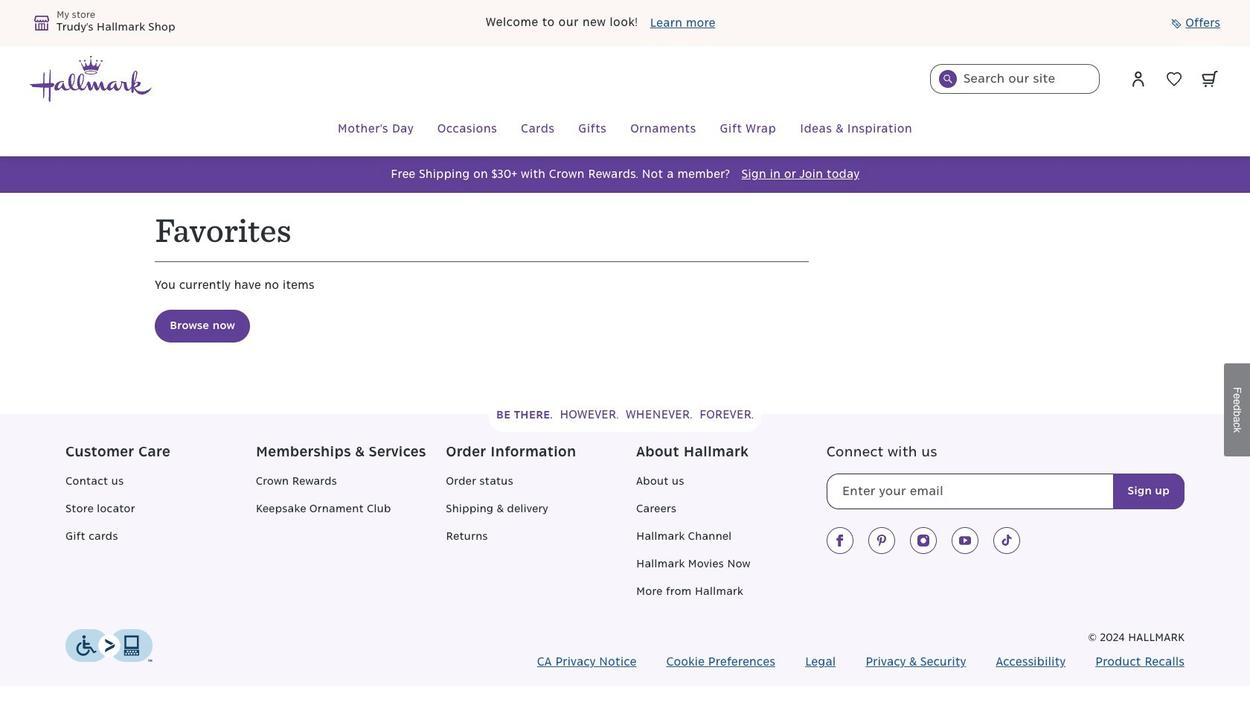 Task type: vqa. For each thing, say whether or not it's contained in the screenshot.
the bottommost See Details
no



Task type: locate. For each thing, give the bounding box(es) containing it.
essential accessibility image
[[66, 629, 153, 662]]

our instagram image
[[918, 535, 930, 547]]

sign in dropdown menu image
[[1130, 70, 1148, 88]]

hallmark logo image
[[30, 56, 152, 102]]

about hallmark element
[[637, 444, 827, 611]]

Search search field
[[931, 64, 1101, 94]]

sign up for email element
[[827, 444, 1185, 509]]

memberships element
[[256, 444, 446, 611]]

main menu. menu bar
[[30, 103, 1221, 156]]

customer care element
[[66, 444, 256, 611]]

view your cart with 0 items. image
[[1203, 71, 1219, 87]]

we on facebook image
[[834, 535, 846, 547]]

Email email field
[[827, 474, 1185, 509]]

None search field
[[931, 64, 1101, 94]]

we on youtube image
[[960, 535, 971, 547]]



Task type: describe. For each thing, give the bounding box(es) containing it.
we on pinterest image
[[876, 535, 888, 547]]

we on tiktok image
[[1001, 535, 1013, 547]]

search image
[[944, 74, 953, 83]]

order information element
[[446, 444, 637, 611]]



